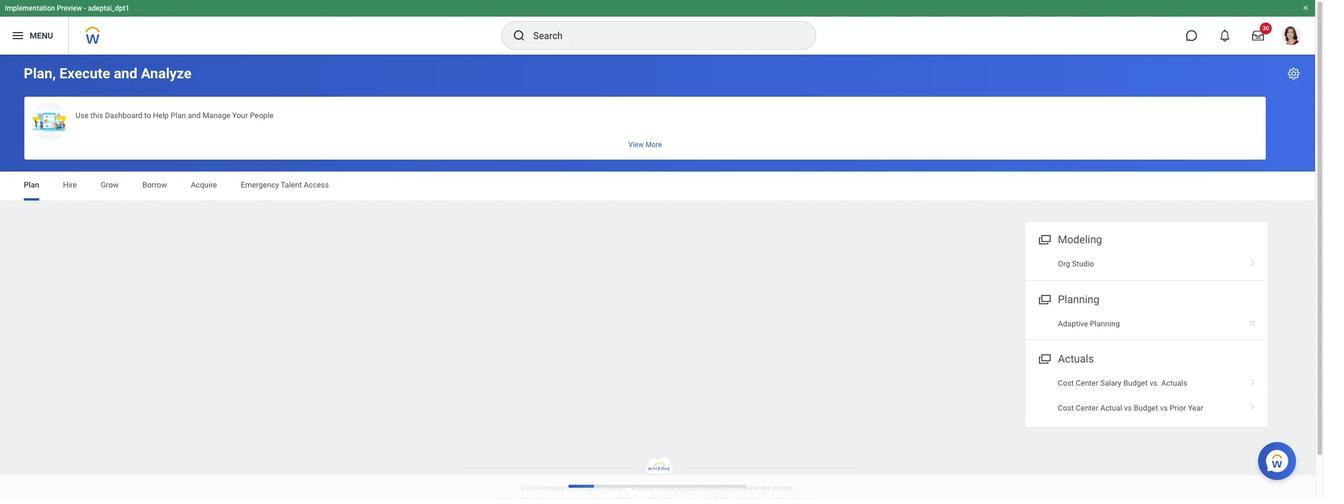 Task type: describe. For each thing, give the bounding box(es) containing it.
use this dashboard to help plan and manage your people button
[[24, 97, 1266, 160]]

all
[[578, 486, 585, 492]]

0 horizontal spatial plan
[[24, 181, 39, 190]]

only.
[[783, 486, 795, 492]]

use
[[772, 486, 781, 492]]

plan, execute and analyze main content
[[0, 55, 1316, 439]]

chevron right image for org studio
[[1246, 256, 1261, 267]]

workday
[[631, 486, 654, 492]]

rights
[[586, 486, 601, 492]]

tab list inside plan, execute and analyze main content
[[12, 172, 1304, 201]]

0 horizontal spatial and
[[114, 65, 137, 82]]

chevron right image for cost center actual vs budget vs prior year
[[1246, 400, 1261, 412]]

help
[[153, 111, 169, 120]]

emergency
[[241, 181, 279, 190]]

actual
[[1101, 404, 1123, 413]]

0 vertical spatial planning
[[1058, 293, 1100, 306]]

workday,
[[542, 486, 565, 492]]

1 vs from the left
[[1125, 404, 1132, 413]]

2023
[[527, 486, 540, 492]]

30
[[1263, 25, 1270, 31]]

justify image
[[11, 29, 25, 43]]

search image
[[512, 29, 526, 43]]

studio
[[1073, 260, 1095, 269]]

access
[[304, 181, 329, 190]]

menu banner
[[0, 0, 1316, 55]]

borrow
[[143, 181, 167, 190]]

authorized
[[743, 486, 770, 492]]

cost center actual vs budget vs prior year
[[1058, 404, 1204, 413]]

30 button
[[1246, 23, 1272, 49]]

notifications large image
[[1219, 30, 1231, 42]]

- inside footer
[[628, 486, 630, 492]]

chevron right image
[[1246, 375, 1261, 387]]

dashboard
[[105, 111, 142, 120]]

to
[[144, 111, 151, 120]]

2 vs from the left
[[1161, 404, 1168, 413]]

org studio
[[1058, 260, 1095, 269]]

implementation
[[5, 4, 55, 12]]

menu
[[30, 31, 53, 40]]

menu button
[[0, 17, 68, 55]]

adaptive
[[1058, 320, 1089, 328]]

analyze
[[141, 65, 192, 82]]

cost for cost center actual vs budget vs prior year
[[1058, 404, 1074, 413]]

emergency talent access
[[241, 181, 329, 190]]

vs.
[[1150, 379, 1160, 388]]

adaptive planning link
[[1026, 312, 1268, 336]]

implementation preview -   adeptai_dpt1
[[5, 4, 129, 12]]

menu group image for planning
[[1036, 291, 1052, 307]]

inbox large image
[[1253, 30, 1265, 42]]

Search Workday  search field
[[533, 23, 791, 49]]



Task type: locate. For each thing, give the bounding box(es) containing it.
1 vertical spatial menu group image
[[1036, 291, 1052, 307]]

cost center actual vs budget vs prior year link
[[1026, 396, 1268, 421]]

list
[[1026, 372, 1268, 421]]

reserved.
[[603, 486, 627, 492]]

adeptai_dpt1
[[88, 4, 129, 12]]

and inside © 2023 workday, inc. all rights reserved. - workday proprietary and confidential. for authorized use only. footer
[[686, 486, 696, 492]]

2 vertical spatial and
[[686, 486, 696, 492]]

1 vertical spatial planning
[[1090, 320, 1120, 328]]

planning up adaptive
[[1058, 293, 1100, 306]]

planning right adaptive
[[1090, 320, 1120, 328]]

and
[[114, 65, 137, 82], [188, 111, 201, 120], [686, 486, 696, 492]]

center left "actual"
[[1076, 404, 1099, 413]]

plan inside button
[[171, 111, 186, 120]]

0 vertical spatial actuals
[[1058, 353, 1094, 366]]

vs right "actual"
[[1125, 404, 1132, 413]]

2 cost from the top
[[1058, 404, 1074, 413]]

chevron right image inside org studio link
[[1246, 256, 1261, 267]]

modeling
[[1058, 234, 1103, 246]]

0 vertical spatial and
[[114, 65, 137, 82]]

salary
[[1101, 379, 1122, 388]]

cost inside the cost center actual vs budget vs prior year link
[[1058, 404, 1074, 413]]

manage
[[203, 111, 230, 120]]

1 vertical spatial chevron right image
[[1246, 400, 1261, 412]]

org studio link
[[1026, 252, 1268, 277]]

actuals inside "link"
[[1162, 379, 1188, 388]]

use
[[75, 111, 89, 120]]

1 horizontal spatial actuals
[[1162, 379, 1188, 388]]

preview
[[57, 4, 82, 12]]

1 vertical spatial and
[[188, 111, 201, 120]]

menu group image for modeling
[[1036, 231, 1052, 247]]

1 vertical spatial plan
[[24, 181, 39, 190]]

actuals down adaptive
[[1058, 353, 1094, 366]]

1 center from the top
[[1076, 379, 1099, 388]]

use this dashboard to help plan and manage your people
[[75, 111, 274, 120]]

0 vertical spatial chevron right image
[[1246, 256, 1261, 267]]

proprietary
[[656, 486, 685, 492]]

cost left salary
[[1058, 379, 1074, 388]]

1 horizontal spatial plan
[[171, 111, 186, 120]]

profile logan mcneil image
[[1282, 26, 1301, 48]]

- inside 'menu' banner
[[84, 4, 86, 12]]

© 2023 workday, inc. all rights reserved. - workday proprietary and confidential. for authorized use only.
[[521, 486, 795, 492]]

0 horizontal spatial actuals
[[1058, 353, 1094, 366]]

vs left the 'prior'
[[1161, 404, 1168, 413]]

center
[[1076, 379, 1099, 388], [1076, 404, 1099, 413]]

menu group image for actuals
[[1036, 351, 1052, 367]]

configure this page image
[[1287, 67, 1301, 81]]

grow
[[101, 181, 119, 190]]

center left salary
[[1076, 379, 1099, 388]]

0 horizontal spatial vs
[[1125, 404, 1132, 413]]

talent
[[281, 181, 302, 190]]

list containing cost center salary budget vs. actuals
[[1026, 372, 1268, 421]]

1 horizontal spatial -
[[628, 486, 630, 492]]

2 horizontal spatial and
[[686, 486, 696, 492]]

1 vertical spatial -
[[628, 486, 630, 492]]

cost inside cost center salary budget vs. actuals "link"
[[1058, 379, 1074, 388]]

1 vertical spatial cost
[[1058, 404, 1074, 413]]

0 vertical spatial center
[[1076, 379, 1099, 388]]

your
[[232, 111, 248, 120]]

cost center salary budget vs. actuals link
[[1026, 372, 1268, 396]]

and right proprietary
[[686, 486, 696, 492]]

budget inside "link"
[[1124, 379, 1148, 388]]

planning
[[1058, 293, 1100, 306], [1090, 320, 1120, 328]]

vs
[[1125, 404, 1132, 413], [1161, 404, 1168, 413]]

org
[[1058, 260, 1071, 269]]

list inside plan, execute and analyze main content
[[1026, 372, 1268, 421]]

this
[[90, 111, 103, 120]]

close environment banner image
[[1303, 4, 1310, 11]]

cost
[[1058, 379, 1074, 388], [1058, 404, 1074, 413]]

tab list
[[12, 172, 1304, 201]]

1 horizontal spatial vs
[[1161, 404, 1168, 413]]

1 vertical spatial center
[[1076, 404, 1099, 413]]

1 menu group image from the top
[[1036, 231, 1052, 247]]

actuals
[[1058, 353, 1094, 366], [1162, 379, 1188, 388]]

and left manage
[[188, 111, 201, 120]]

2 center from the top
[[1076, 404, 1099, 413]]

plan right help
[[171, 111, 186, 120]]

1 vertical spatial actuals
[[1162, 379, 1188, 388]]

and left analyze at the top left of page
[[114, 65, 137, 82]]

1 horizontal spatial and
[[188, 111, 201, 120]]

people
[[250, 111, 274, 120]]

acquire
[[191, 181, 217, 190]]

0 vertical spatial budget
[[1124, 379, 1148, 388]]

center inside "link"
[[1076, 379, 1099, 388]]

center for actual
[[1076, 404, 1099, 413]]

cost center salary budget vs. actuals
[[1058, 379, 1188, 388]]

ext link image
[[1249, 315, 1261, 327]]

0 vertical spatial -
[[84, 4, 86, 12]]

tab list containing plan
[[12, 172, 1304, 201]]

plan,
[[24, 65, 56, 82]]

budget
[[1124, 379, 1148, 388], [1134, 404, 1159, 413]]

budget left vs. at the bottom
[[1124, 379, 1148, 388]]

1 vertical spatial budget
[[1134, 404, 1159, 413]]

- left "workday"
[[628, 486, 630, 492]]

for
[[732, 486, 741, 492]]

chevron right image inside the cost center actual vs budget vs prior year link
[[1246, 400, 1261, 412]]

budget down cost center salary budget vs. actuals "link"
[[1134, 404, 1159, 413]]

actuals right vs. at the bottom
[[1162, 379, 1188, 388]]

0 vertical spatial plan
[[171, 111, 186, 120]]

plan left hire
[[24, 181, 39, 190]]

cost for cost center salary budget vs. actuals
[[1058, 379, 1074, 388]]

prior
[[1170, 404, 1187, 413]]

0 vertical spatial cost
[[1058, 379, 1074, 388]]

year
[[1189, 404, 1204, 413]]

- right preview
[[84, 4, 86, 12]]

2 menu group image from the top
[[1036, 291, 1052, 307]]

0 vertical spatial menu group image
[[1036, 231, 1052, 247]]

©
[[521, 486, 525, 492]]

and inside "use this dashboard to help plan and manage your people" button
[[188, 111, 201, 120]]

confidential.
[[698, 486, 731, 492]]

center for salary
[[1076, 379, 1099, 388]]

1 cost from the top
[[1058, 379, 1074, 388]]

inc.
[[567, 486, 576, 492]]

plan
[[171, 111, 186, 120], [24, 181, 39, 190]]

-
[[84, 4, 86, 12], [628, 486, 630, 492]]

hire
[[63, 181, 77, 190]]

plan, execute and analyze
[[24, 65, 192, 82]]

chevron right image
[[1246, 256, 1261, 267], [1246, 400, 1261, 412]]

execute
[[59, 65, 110, 82]]

cost left "actual"
[[1058, 404, 1074, 413]]

© 2023 workday, inc. all rights reserved. - workday proprietary and confidential. for authorized use only. footer
[[0, 458, 1316, 500]]

menu group image
[[1036, 231, 1052, 247], [1036, 291, 1052, 307], [1036, 351, 1052, 367]]

adaptive planning
[[1058, 320, 1120, 328]]

2 chevron right image from the top
[[1246, 400, 1261, 412]]

2 vertical spatial menu group image
[[1036, 351, 1052, 367]]

0 horizontal spatial -
[[84, 4, 86, 12]]

1 chevron right image from the top
[[1246, 256, 1261, 267]]

3 menu group image from the top
[[1036, 351, 1052, 367]]



Task type: vqa. For each thing, say whether or not it's contained in the screenshot.
bottom worker
no



